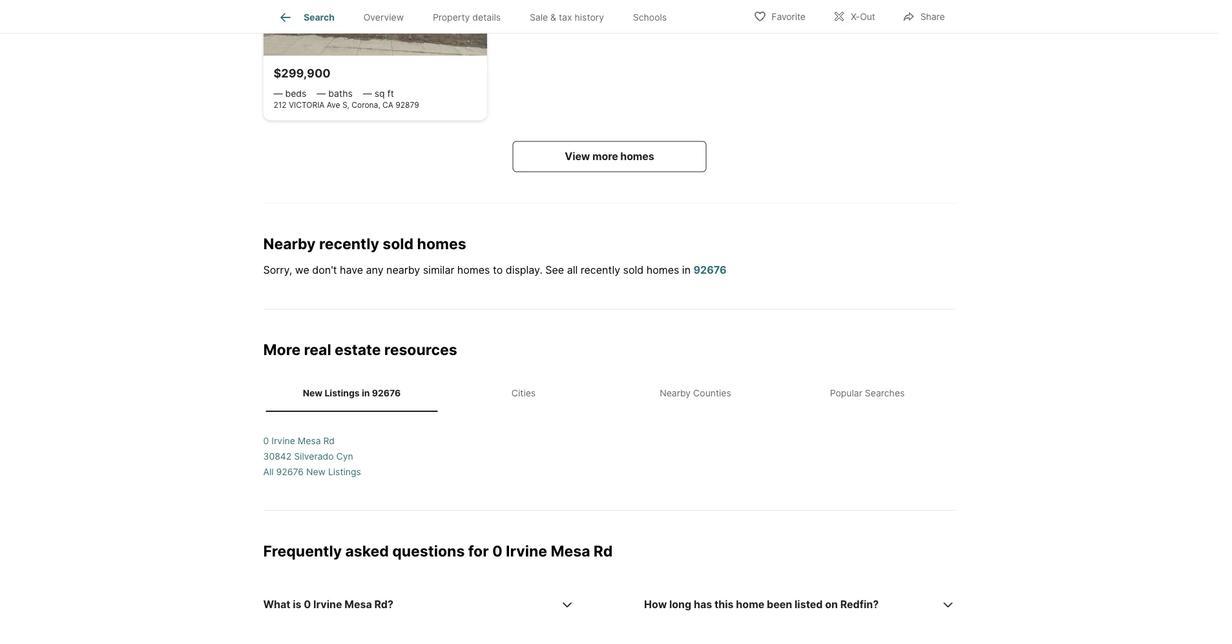 Task type: locate. For each thing, give the bounding box(es) containing it.
&
[[551, 12, 556, 23]]

estate
[[335, 341, 381, 359]]

new down real
[[303, 388, 323, 399]]

in down more real estate resources
[[362, 388, 370, 399]]

1 horizontal spatial recently
[[581, 264, 620, 277]]

more
[[263, 341, 301, 359]]

0 up 30842
[[263, 435, 269, 446]]

overview
[[364, 12, 404, 23]]

all
[[263, 466, 274, 477]]

overview tab
[[349, 2, 418, 33]]

listings inside tab
[[325, 388, 360, 399]]

0 vertical spatial 0
[[263, 435, 269, 446]]

homes right more
[[620, 150, 654, 163]]

baths
[[328, 88, 353, 99]]

property details
[[433, 12, 501, 23]]

recently right all
[[581, 264, 620, 277]]

2 horizontal spatial —
[[363, 88, 372, 99]]

irvine inside "dropdown button"
[[313, 598, 342, 611]]

0 right is
[[304, 598, 311, 611]]

homes up the similar
[[417, 235, 466, 253]]

recently
[[319, 235, 379, 253], [581, 264, 620, 277]]

photo of 212 victoria ave s, corona, ca 92879 image
[[263, 0, 487, 56]]

nearby up sorry,
[[263, 235, 316, 253]]

nearby
[[386, 264, 420, 277]]

0 horizontal spatial in
[[362, 388, 370, 399]]

0 right for in the left bottom of the page
[[492, 542, 503, 560]]

0 horizontal spatial rd
[[323, 435, 335, 446]]

home
[[736, 598, 765, 611]]

view more homes button
[[513, 141, 707, 172]]

questions
[[392, 542, 465, 560]]

any
[[366, 264, 383, 277]]

0 vertical spatial in
[[682, 264, 691, 277]]

1 horizontal spatial 92676
[[372, 388, 401, 399]]

1 horizontal spatial irvine
[[313, 598, 342, 611]]

listings down cyn
[[328, 466, 361, 477]]

1 horizontal spatial in
[[682, 264, 691, 277]]

schools tab
[[619, 2, 681, 33]]

mesa
[[298, 435, 321, 446], [551, 542, 590, 560], [345, 598, 372, 611]]

1 vertical spatial recently
[[581, 264, 620, 277]]

all
[[567, 264, 578, 277]]

0 vertical spatial recently
[[319, 235, 379, 253]]

1 vertical spatial in
[[362, 388, 370, 399]]

1 horizontal spatial rd
[[594, 542, 613, 560]]

0 horizontal spatial nearby
[[263, 235, 316, 253]]

212
[[274, 100, 287, 110]]

1 vertical spatial new
[[306, 466, 326, 477]]

1 vertical spatial irvine
[[506, 542, 547, 560]]

nearby counties
[[660, 388, 731, 399]]

how long has this home been listed on redfin? button
[[644, 587, 956, 623]]

we
[[295, 264, 309, 277]]

1 vertical spatial nearby
[[660, 388, 691, 399]]

searches
[[865, 388, 905, 399]]

0 irvine mesa rd 30842 silverado cyn all 92676 new listings
[[263, 435, 361, 477]]

listings
[[325, 388, 360, 399], [328, 466, 361, 477]]

nearby inside tab
[[660, 388, 691, 399]]

nearby left counties on the right bottom of the page
[[660, 388, 691, 399]]

details
[[472, 12, 501, 23]]

rd?
[[374, 598, 393, 611]]

0 vertical spatial new
[[303, 388, 323, 399]]

3 — from the left
[[363, 88, 372, 99]]

0
[[263, 435, 269, 446], [492, 542, 503, 560], [304, 598, 311, 611]]

sale & tax history
[[530, 12, 604, 23]]

sale
[[530, 12, 548, 23]]

1 vertical spatial rd
[[594, 542, 613, 560]]

how
[[644, 598, 667, 611]]

0 horizontal spatial 0
[[263, 435, 269, 446]]

0 vertical spatial sold
[[383, 235, 414, 253]]

1 vertical spatial mesa
[[551, 542, 590, 560]]

92676 inside 0 irvine mesa rd 30842 silverado cyn all 92676 new listings
[[276, 466, 304, 477]]

1 horizontal spatial sold
[[623, 264, 644, 277]]

2 horizontal spatial 0
[[492, 542, 503, 560]]

0 horizontal spatial recently
[[319, 235, 379, 253]]

— for — sq ft
[[363, 88, 372, 99]]

0 vertical spatial irvine
[[271, 435, 295, 446]]

homes
[[620, 150, 654, 163], [417, 235, 466, 253], [457, 264, 490, 277], [647, 264, 679, 277]]

see
[[546, 264, 564, 277]]

is
[[293, 598, 301, 611]]

2 tab list from the top
[[263, 375, 956, 412]]

2 vertical spatial irvine
[[313, 598, 342, 611]]

0 horizontal spatial irvine
[[271, 435, 295, 446]]

rd
[[323, 435, 335, 446], [594, 542, 613, 560]]

homes inside button
[[620, 150, 654, 163]]

share button
[[891, 3, 956, 29]]

0 vertical spatial mesa
[[298, 435, 321, 446]]

0 horizontal spatial sold
[[383, 235, 414, 253]]

frequently
[[263, 542, 342, 560]]

new inside 0 irvine mesa rd 30842 silverado cyn all 92676 new listings
[[306, 466, 326, 477]]

new listings in 92676 tab
[[266, 378, 438, 410]]

2 vertical spatial mesa
[[345, 598, 372, 611]]

sold
[[383, 235, 414, 253], [623, 264, 644, 277]]

sold up nearby at the top left of the page
[[383, 235, 414, 253]]

all 92676 new listings link
[[263, 466, 361, 477]]

mesa inside "dropdown button"
[[345, 598, 372, 611]]

1 tab list from the top
[[263, 0, 692, 33]]

—
[[274, 88, 283, 99], [317, 88, 326, 99], [363, 88, 372, 99]]

history
[[575, 12, 604, 23]]

new listings in 92676
[[303, 388, 401, 399]]

on
[[825, 598, 838, 611]]

2 vertical spatial 92676
[[276, 466, 304, 477]]

2 — from the left
[[317, 88, 326, 99]]

irvine inside 0 irvine mesa rd 30842 silverado cyn all 92676 new listings
[[271, 435, 295, 446]]

tab list containing new listings in 92676
[[263, 375, 956, 412]]

beds
[[285, 88, 306, 99]]

0 horizontal spatial 92676
[[276, 466, 304, 477]]

new
[[303, 388, 323, 399], [306, 466, 326, 477]]

92676
[[694, 264, 727, 277], [372, 388, 401, 399], [276, 466, 304, 477]]

92676 inside tab
[[372, 388, 401, 399]]

— up the victoria
[[317, 88, 326, 99]]

cities
[[512, 388, 536, 399]]

mesa inside 0 irvine mesa rd 30842 silverado cyn all 92676 new listings
[[298, 435, 321, 446]]

0 irvine mesa rd link
[[263, 435, 335, 446]]

30842 silverado cyn link
[[263, 451, 353, 462]]

92879
[[396, 100, 419, 110]]

— up corona,
[[363, 88, 372, 99]]

irvine right for in the left bottom of the page
[[506, 542, 547, 560]]

92676 link
[[694, 264, 727, 277]]

1 vertical spatial sold
[[623, 264, 644, 277]]

1 vertical spatial listings
[[328, 466, 361, 477]]

tab list
[[263, 0, 692, 33], [263, 375, 956, 412]]

0 vertical spatial 92676
[[694, 264, 727, 277]]

0 vertical spatial rd
[[323, 435, 335, 446]]

out
[[860, 11, 875, 22]]

property details tab
[[418, 2, 515, 33]]

irvine up 30842
[[271, 435, 295, 446]]

212 victoria ave s, corona, ca 92879
[[274, 100, 419, 110]]

irvine right is
[[313, 598, 342, 611]]

2 horizontal spatial mesa
[[551, 542, 590, 560]]

2 vertical spatial 0
[[304, 598, 311, 611]]

how long has this home been listed on redfin?
[[644, 598, 879, 611]]

irvine
[[271, 435, 295, 446], [506, 542, 547, 560], [313, 598, 342, 611]]

listings down estate
[[325, 388, 360, 399]]

1 vertical spatial 0
[[492, 542, 503, 560]]

2 horizontal spatial 92676
[[694, 264, 727, 277]]

been
[[767, 598, 792, 611]]

homes left 92676 "link"
[[647, 264, 679, 277]]

new down silverado
[[306, 466, 326, 477]]

recently up have
[[319, 235, 379, 253]]

rd inside 0 irvine mesa rd 30842 silverado cyn all 92676 new listings
[[323, 435, 335, 446]]

1 vertical spatial 92676
[[372, 388, 401, 399]]

0 vertical spatial listings
[[325, 388, 360, 399]]

search link
[[278, 10, 335, 25]]

1 horizontal spatial nearby
[[660, 388, 691, 399]]

nearby
[[263, 235, 316, 253], [660, 388, 691, 399]]

1 vertical spatial tab list
[[263, 375, 956, 412]]

this
[[715, 598, 734, 611]]

search
[[304, 12, 335, 23]]

0 vertical spatial tab list
[[263, 0, 692, 33]]

1 horizontal spatial —
[[317, 88, 326, 99]]

1 — from the left
[[274, 88, 283, 99]]

— up 212
[[274, 88, 283, 99]]

1 horizontal spatial mesa
[[345, 598, 372, 611]]

0 horizontal spatial —
[[274, 88, 283, 99]]

in
[[682, 264, 691, 277], [362, 388, 370, 399]]

in left 92676 "link"
[[682, 264, 691, 277]]

1 horizontal spatial 0
[[304, 598, 311, 611]]

what
[[263, 598, 290, 611]]

0 horizontal spatial mesa
[[298, 435, 321, 446]]

sold right all
[[623, 264, 644, 277]]

0 vertical spatial nearby
[[263, 235, 316, 253]]



Task type: vqa. For each thing, say whether or not it's contained in the screenshot.
Listing
no



Task type: describe. For each thing, give the bounding box(es) containing it.
s,
[[342, 100, 349, 110]]

what is 0 irvine mesa rd?
[[263, 598, 393, 611]]

more real estate resources heading
[[263, 341, 956, 375]]

favorite
[[772, 11, 806, 22]]

more
[[592, 150, 618, 163]]

view
[[565, 150, 590, 163]]

tax
[[559, 12, 572, 23]]

new inside tab
[[303, 388, 323, 399]]

ft
[[387, 88, 394, 99]]

real
[[304, 341, 331, 359]]

0 inside 0 irvine mesa rd 30842 silverado cyn all 92676 new listings
[[263, 435, 269, 446]]

30842
[[263, 451, 292, 462]]

resources
[[384, 341, 457, 359]]

counties
[[693, 388, 731, 399]]

— sq ft
[[363, 88, 394, 99]]

x-out
[[851, 11, 875, 22]]

in inside tab
[[362, 388, 370, 399]]

corona,
[[352, 100, 380, 110]]

view more homes
[[565, 150, 654, 163]]

long
[[669, 598, 691, 611]]

— baths
[[317, 88, 353, 99]]

similar
[[423, 264, 454, 277]]

nearby for nearby counties
[[660, 388, 691, 399]]

what is 0 irvine mesa rd? button
[[263, 587, 575, 623]]

silverado
[[294, 451, 334, 462]]

sorry, we don't have any nearby similar homes to display. see all recently sold homes in 92676
[[263, 264, 727, 277]]

redfin?
[[840, 598, 879, 611]]

x-
[[851, 11, 860, 22]]

ave
[[327, 100, 340, 110]]

for
[[468, 542, 489, 560]]

asked
[[345, 542, 389, 560]]

cities tab
[[438, 378, 610, 410]]

display.
[[506, 264, 543, 277]]

frequently asked questions for 0 irvine mesa rd
[[263, 542, 613, 560]]

homes left to
[[457, 264, 490, 277]]

2 horizontal spatial irvine
[[506, 542, 547, 560]]

listings inside 0 irvine mesa rd 30842 silverado cyn all 92676 new listings
[[328, 466, 361, 477]]

— beds
[[274, 88, 306, 99]]

property
[[433, 12, 470, 23]]

nearby for nearby recently sold homes
[[263, 235, 316, 253]]

more real estate resources
[[263, 341, 457, 359]]

popular searches
[[830, 388, 905, 399]]

tab list containing search
[[263, 0, 692, 33]]

nearby counties tab
[[610, 378, 781, 410]]

0 inside "dropdown button"
[[304, 598, 311, 611]]

popular
[[830, 388, 862, 399]]

have
[[340, 264, 363, 277]]

$299,900
[[274, 66, 331, 80]]

victoria
[[289, 100, 325, 110]]

popular searches tab
[[781, 378, 953, 410]]

favorite button
[[743, 3, 817, 29]]

— for — baths
[[317, 88, 326, 99]]

share
[[921, 11, 945, 22]]

has
[[694, 598, 712, 611]]

sorry,
[[263, 264, 292, 277]]

sq
[[375, 88, 385, 99]]

to
[[493, 264, 503, 277]]

sale & tax history tab
[[515, 2, 619, 33]]

don't
[[312, 264, 337, 277]]

— for — beds
[[274, 88, 283, 99]]

x-out button
[[822, 3, 886, 29]]

ca
[[383, 100, 393, 110]]

schools
[[633, 12, 667, 23]]

cyn
[[336, 451, 353, 462]]

listed
[[795, 598, 823, 611]]

nearby recently sold homes
[[263, 235, 466, 253]]



